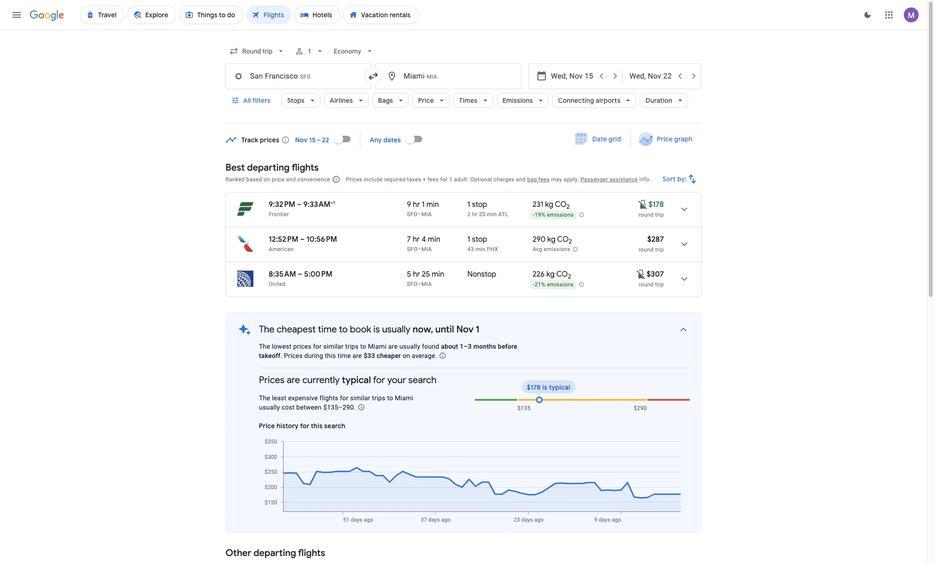 Task type: vqa. For each thing, say whether or not it's contained in the screenshot.
7:25 AM
no



Task type: describe. For each thing, give the bounding box(es) containing it.
ranked based on price and convenience
[[226, 176, 330, 183]]

Arrival time: 9:33 AM on  Thursday, November 16. text field
[[304, 200, 335, 209]]

main content containing best departing flights
[[226, 128, 753, 563]]

airlines button
[[324, 89, 369, 112]]

flights for best departing flights
[[292, 162, 319, 174]]

main menu image
[[11, 9, 22, 20]]

usually for miami
[[259, 404, 280, 411]]

duration
[[646, 96, 673, 105]]

for inside the least expensive flights for similar trips to miami usually cost between $135–290 .
[[340, 395, 349, 402]]

miami inside the least expensive flights for similar trips to miami usually cost between $135–290 .
[[395, 395, 414, 402]]

connecting airports button
[[553, 89, 637, 112]]

kg for 290
[[548, 235, 556, 244]]

290 kg co 2
[[533, 235, 573, 246]]

prices inside find the best price region
[[260, 136, 280, 144]]

1 vertical spatial search
[[324, 422, 346, 431]]

flight details. leaves san francisco international airport at 12:52 pm on wednesday, november 15 and arrives at miami international airport at 10:56 pm on wednesday, november 15. image
[[674, 233, 696, 255]]

1 horizontal spatial prices
[[293, 343, 312, 350]]

the for the lowest prices for similar trips to miami are usually found
[[259, 343, 270, 350]]

prices are currently typical for your search
[[259, 375, 437, 386]]

least
[[272, 395, 287, 402]]

. prices during this time are $33 cheaper on average.
[[281, 352, 437, 360]]

trip inside $287 round trip
[[656, 247, 664, 253]]

stops
[[287, 96, 305, 105]]

avg emissions
[[533, 246, 571, 253]]

0 vertical spatial usually
[[382, 324, 411, 335]]

airports
[[596, 96, 621, 105]]

nonstop
[[468, 270, 497, 279]]

hr for 5 hr 25 min
[[413, 270, 420, 279]]

the for the least expensive flights for similar trips to miami usually cost between $135–290 .
[[259, 395, 270, 402]]

other
[[226, 548, 252, 559]]

20
[[479, 211, 486, 218]]

7 hr 4 min sfo – mia
[[407, 235, 441, 253]]

– inside 9:32 pm – 9:33 am + 1
[[297, 200, 302, 209]]

lowest
[[272, 343, 292, 350]]

emissions for 231
[[547, 212, 574, 218]]

grid
[[609, 135, 622, 143]]

may
[[552, 176, 563, 183]]

round for $178
[[639, 212, 654, 218]]

9:32 pm – 9:33 am + 1
[[269, 200, 335, 209]]

apply.
[[564, 176, 579, 183]]

flight details. leaves san francisco international airport at 8:35 am on wednesday, november 15 and arrives at miami international airport at 5:00 pm on wednesday, november 15. image
[[674, 268, 696, 290]]

this for search
[[311, 422, 323, 431]]

25
[[422, 270, 430, 279]]

226
[[533, 270, 545, 279]]

1 inside 1 stop 2 hr 20 min atl
[[468, 200, 471, 209]]

Departure time: 8:35 AM. text field
[[269, 270, 296, 279]]

1 button
[[291, 40, 329, 62]]

1 stop 43 min phx
[[468, 235, 499, 253]]

-19% emissions
[[533, 212, 574, 218]]

cost
[[282, 404, 295, 411]]

include
[[364, 176, 383, 183]]

1 fees from the left
[[428, 176, 439, 183]]

5:00 pm
[[304, 270, 333, 279]]

all filters button
[[226, 89, 278, 112]]

swap origin and destination. image
[[368, 71, 379, 82]]

sfo for 9
[[407, 211, 418, 218]]

between
[[297, 404, 322, 411]]

3
[[468, 343, 472, 350]]

the cheapest time to book is usually now, until nov 1
[[259, 324, 480, 335]]

optional
[[471, 176, 493, 183]]

trips inside the least expensive flights for similar trips to miami usually cost between $135–290 .
[[372, 395, 386, 402]]

bags
[[378, 96, 393, 105]]

– inside 12:52 pm – 10:56 pm american
[[300, 235, 305, 244]]

about
[[441, 343, 459, 350]]

price history graph application
[[258, 438, 690, 524]]

sort by: button
[[659, 168, 702, 190]]

– right about
[[464, 343, 468, 350]]

$287
[[648, 235, 664, 244]]

287 US dollars text field
[[648, 235, 664, 244]]

226 kg co 2
[[533, 270, 572, 281]]

taxes
[[407, 176, 421, 183]]

price history graph image
[[258, 438, 690, 524]]

2 for 290
[[569, 238, 573, 246]]

1 vertical spatial on
[[403, 352, 410, 360]]

1 vertical spatial are
[[353, 352, 362, 360]]

connecting
[[558, 96, 595, 105]]

takeoff
[[259, 352, 281, 360]]

290
[[533, 235, 546, 244]]

the for the cheapest time to book is usually now, until nov 1
[[259, 324, 275, 335]]

charges
[[494, 176, 515, 183]]

0 vertical spatial are
[[389, 343, 398, 350]]

other departing flights
[[226, 548, 325, 559]]

prices for are
[[259, 375, 285, 386]]

5 hr 25 min sfo – mia
[[407, 270, 445, 288]]

kg for 231
[[546, 200, 554, 209]]

1 and from the left
[[286, 176, 296, 183]]

co for 290
[[558, 235, 569, 244]]

Departure text field
[[551, 64, 594, 89]]

nov 15 – 22
[[295, 136, 330, 144]]

leaves san francisco international airport at 8:35 am on wednesday, november 15 and arrives at miami international airport at 5:00 pm on wednesday, november 15. element
[[269, 270, 333, 279]]

assistance
[[610, 176, 638, 183]]

min for 7 hr 4 min
[[428, 235, 441, 244]]

avg
[[533, 246, 543, 253]]

loading results progress bar
[[0, 30, 928, 32]]

phx
[[487, 246, 499, 253]]

178 US dollars text field
[[649, 200, 664, 209]]

price graph button
[[633, 131, 700, 147]]

1 stop flight. element for 9 hr 1 min
[[468, 200, 488, 211]]

months
[[474, 343, 497, 350]]

until
[[436, 324, 454, 335]]

prices include required taxes + fees for 1 adult. optional charges and bag fees may apply. passenger assistance
[[346, 176, 638, 183]]

mia for 1
[[422, 211, 432, 218]]

frontier
[[269, 211, 289, 218]]

round trip for $307
[[639, 282, 664, 288]]

1 stop 2 hr 20 min atl
[[468, 200, 509, 218]]

$290
[[634, 405, 647, 412]]

for left "adult."
[[441, 176, 448, 183]]

0 vertical spatial similar
[[324, 343, 344, 350]]

2 vertical spatial are
[[287, 375, 300, 386]]

- for 231
[[533, 212, 535, 218]]

history
[[277, 422, 299, 431]]

min for 9 hr 1 min
[[427, 200, 439, 209]]

stops button
[[282, 89, 321, 112]]

times
[[459, 96, 478, 105]]

leaves san francisco international airport at 12:52 pm on wednesday, november 15 and arrives at miami international airport at 10:56 pm on wednesday, november 15. element
[[269, 235, 337, 244]]

this price for this flight doesn't include overhead bin access. if you need a carry-on bag, use the bags filter to update prices. image
[[638, 199, 649, 210]]

times button
[[454, 89, 494, 112]]

$307
[[647, 270, 664, 279]]

convenience
[[298, 176, 330, 183]]

learn more about ranking image
[[332, 175, 341, 184]]

none search field containing all filters
[[226, 40, 702, 123]]

2 and from the left
[[516, 176, 526, 183]]

date
[[593, 135, 607, 143]]

10:56 pm
[[307, 235, 337, 244]]

0 vertical spatial +
[[423, 176, 426, 183]]

your
[[388, 375, 406, 386]]

- for 226
[[533, 282, 535, 288]]

Arrival time: 10:56 PM. text field
[[307, 235, 337, 244]]

total duration 5 hr 25 min. element
[[407, 270, 468, 281]]

find the best price region
[[226, 128, 702, 155]]

best departing flights
[[226, 162, 319, 174]]

1 stop flight. element for 7 hr 4 min
[[468, 235, 488, 246]]

1 horizontal spatial typical
[[549, 383, 571, 392]]

flights for other departing flights
[[298, 548, 325, 559]]

best
[[226, 162, 245, 174]]

0 horizontal spatial time
[[318, 324, 337, 335]]

learn more about how the cheapest times to book are determined image
[[432, 345, 454, 367]]

dates
[[384, 136, 401, 144]]

1 inside popup button
[[308, 47, 312, 55]]

-21% emissions
[[533, 282, 574, 288]]

1 inside 9:32 pm – 9:33 am + 1
[[333, 200, 335, 206]]

based
[[246, 176, 262, 183]]

all filters
[[243, 96, 271, 105]]



Task type: locate. For each thing, give the bounding box(es) containing it.
emissions for 226
[[547, 282, 574, 288]]

miami
[[368, 343, 387, 350], [395, 395, 414, 402]]

2 up the -21% emissions
[[568, 273, 572, 281]]

co up avg emissions
[[558, 235, 569, 244]]

this down between at the bottom left of the page
[[311, 422, 323, 431]]

sfo for 7
[[407, 246, 418, 253]]

2 vertical spatial to
[[387, 395, 393, 402]]

average.
[[412, 352, 437, 360]]

1 stop flight. element
[[468, 200, 488, 211], [468, 235, 488, 246]]

learn more about tracked prices image
[[281, 136, 290, 144]]

departing up ranked based on price and convenience in the top of the page
[[247, 162, 290, 174]]

0 vertical spatial to
[[339, 324, 348, 335]]

united
[[269, 281, 286, 288]]

usually inside the least expensive flights for similar trips to miami usually cost between $135–290 .
[[259, 404, 280, 411]]

sfo down 7
[[407, 246, 418, 253]]

before
[[498, 343, 518, 350]]

min for 5 hr 25 min
[[432, 270, 445, 279]]

nonstop flight. element
[[468, 270, 497, 281]]

0 horizontal spatial typical
[[342, 375, 371, 386]]

– inside 7 hr 4 min sfo – mia
[[418, 246, 422, 253]]

0 vertical spatial round trip
[[639, 212, 664, 218]]

3 the from the top
[[259, 395, 270, 402]]

2 inside 231 kg co 2
[[567, 203, 570, 211]]

kg inside 290 kg co 2
[[548, 235, 556, 244]]

1 horizontal spatial .
[[354, 404, 356, 411]]

0 horizontal spatial this
[[311, 422, 323, 431]]

mia
[[422, 211, 432, 218], [422, 246, 432, 253], [422, 281, 432, 288]]

emissions down 226 kg co 2
[[547, 282, 574, 288]]

price graph
[[657, 135, 693, 143]]

change appearance image
[[857, 4, 879, 26]]

1 horizontal spatial time
[[338, 352, 351, 360]]

and left bag
[[516, 176, 526, 183]]

0 vertical spatial kg
[[546, 200, 554, 209]]

0 vertical spatial 1 stop flight. element
[[468, 200, 488, 211]]

total duration 9 hr 1 min. element
[[407, 200, 468, 211]]

1 vertical spatial +
[[331, 200, 333, 206]]

1 stop flight. element up 20
[[468, 200, 488, 211]]

mia inside 9 hr 1 min sfo – mia
[[422, 211, 432, 218]]

1 vertical spatial departing
[[254, 548, 296, 559]]

price for price graph
[[657, 135, 673, 143]]

2 trip from the top
[[656, 247, 664, 253]]

1 vertical spatial $178
[[527, 383, 541, 392]]

None search field
[[226, 40, 702, 123]]

are down the lowest prices for similar trips to miami are usually found at left bottom
[[353, 352, 362, 360]]

1 vertical spatial flights
[[320, 395, 339, 402]]

min for 1 stop
[[476, 246, 486, 253]]

– right departure time: 12:52 pm. text box
[[300, 235, 305, 244]]

the up takeoff
[[259, 343, 270, 350]]

sfo for 5
[[407, 281, 418, 288]]

layover (1 of 1) is a 2 hr 20 min layover at hartsfield-jackson atlanta international airport in atlanta. element
[[468, 211, 528, 218]]

track prices
[[241, 136, 280, 144]]

price for price
[[418, 96, 434, 105]]

connecting airports
[[558, 96, 621, 105]]

$178 for $178
[[649, 200, 664, 209]]

required
[[384, 176, 406, 183]]

$178 is typical
[[527, 383, 571, 392]]

prices up during
[[293, 343, 312, 350]]

3 sfo from the top
[[407, 281, 418, 288]]

1 horizontal spatial fees
[[539, 176, 550, 183]]

1 vertical spatial the
[[259, 343, 270, 350]]

0 vertical spatial prices
[[260, 136, 280, 144]]

flights inside the least expensive flights for similar trips to miami usually cost between $135–290 .
[[320, 395, 339, 402]]

$287 round trip
[[639, 235, 664, 253]]

to up . prices during this time are $33 cheaper on average.
[[361, 343, 367, 350]]

0 horizontal spatial similar
[[324, 343, 344, 350]]

sfo inside 9 hr 1 min sfo – mia
[[407, 211, 418, 218]]

1 vertical spatial prices
[[284, 352, 303, 360]]

on right cheaper
[[403, 352, 410, 360]]

1 vertical spatial similar
[[350, 395, 371, 402]]

duration button
[[640, 89, 689, 112]]

$178 up $135
[[527, 383, 541, 392]]

– down total duration 5 hr 25 min. element
[[418, 281, 422, 288]]

– down total duration 7 hr 4 min. element at the top
[[418, 246, 422, 253]]

sfo inside 7 hr 4 min sfo – mia
[[407, 246, 418, 253]]

to left book
[[339, 324, 348, 335]]

1 vertical spatial to
[[361, 343, 367, 350]]

231
[[533, 200, 544, 209]]

1 1 stop flight. element from the top
[[468, 200, 488, 211]]

- down 231
[[533, 212, 535, 218]]

2 vertical spatial prices
[[259, 375, 285, 386]]

1 vertical spatial usually
[[400, 343, 421, 350]]

the left least
[[259, 395, 270, 402]]

1 trip from the top
[[656, 212, 664, 218]]

this
[[325, 352, 336, 360], [311, 422, 323, 431]]

this for time
[[325, 352, 336, 360]]

1 inside 1 stop 43 min phx
[[468, 235, 471, 244]]

flights
[[292, 162, 319, 174], [320, 395, 339, 402], [298, 548, 325, 559]]

round down this price for this flight doesn't include overhead bin access. if you need a carry-on bag, use the bags filter to update prices. icon
[[639, 282, 654, 288]]

departing right other
[[254, 548, 296, 559]]

mia for 25
[[422, 281, 432, 288]]

+ inside 9:32 pm – 9:33 am + 1
[[331, 200, 333, 206]]

1 round from the top
[[639, 212, 654, 218]]

0 horizontal spatial and
[[286, 176, 296, 183]]

8:35 am – 5:00 pm united
[[269, 270, 333, 288]]

1 vertical spatial price
[[657, 135, 673, 143]]

2 fees from the left
[[539, 176, 550, 183]]

this price for this flight doesn't include overhead bin access. if you need a carry-on bag, use the bags filter to update prices. image
[[636, 269, 647, 280]]

adult.
[[454, 176, 469, 183]]

$178
[[649, 200, 664, 209], [527, 383, 541, 392]]

hr inside 5 hr 25 min sfo – mia
[[413, 270, 420, 279]]

stop for 7 hr 4 min
[[472, 235, 488, 244]]

round trip down $307 text box
[[639, 282, 664, 288]]

stop inside 1 stop 43 min phx
[[472, 235, 488, 244]]

min right 20
[[487, 211, 497, 218]]

the up 'lowest'
[[259, 324, 275, 335]]

price history for this search
[[259, 422, 346, 431]]

are up cheaper
[[389, 343, 398, 350]]

hr inside 7 hr 4 min sfo – mia
[[413, 235, 420, 244]]

1 vertical spatial stop
[[472, 235, 488, 244]]

to
[[339, 324, 348, 335], [361, 343, 367, 350], [387, 395, 393, 402]]

sfo down 9
[[407, 211, 418, 218]]

2 horizontal spatial are
[[389, 343, 398, 350]]

all
[[243, 96, 251, 105]]

during
[[305, 352, 323, 360]]

2 sfo from the top
[[407, 246, 418, 253]]

2 vertical spatial kg
[[547, 270, 555, 279]]

1 inside 9 hr 1 min sfo – mia
[[422, 200, 425, 209]]

mia inside 7 hr 4 min sfo – mia
[[422, 246, 432, 253]]

min right 43
[[476, 246, 486, 253]]

similar up learn more about price insights icon
[[350, 395, 371, 402]]

307 US dollars text field
[[647, 270, 664, 279]]

co inside 231 kg co 2
[[555, 200, 567, 209]]

0 vertical spatial mia
[[422, 211, 432, 218]]

prices
[[346, 176, 362, 183], [284, 352, 303, 360], [259, 375, 285, 386]]

co inside 226 kg co 2
[[557, 270, 568, 279]]

2 vertical spatial mia
[[422, 281, 432, 288]]

1 vertical spatial is
[[543, 383, 548, 392]]

co for 226
[[557, 270, 568, 279]]

time up the lowest prices for similar trips to miami are usually found at left bottom
[[318, 324, 337, 335]]

graph
[[675, 135, 693, 143]]

2 - from the top
[[533, 282, 535, 288]]

miami down your
[[395, 395, 414, 402]]

1 the from the top
[[259, 324, 275, 335]]

1 vertical spatial prices
[[293, 343, 312, 350]]

1 vertical spatial miami
[[395, 395, 414, 402]]

filters
[[253, 96, 271, 105]]

1 vertical spatial nov
[[457, 324, 474, 335]]

1 vertical spatial 1 stop flight. element
[[468, 235, 488, 246]]

1 horizontal spatial price
[[418, 96, 434, 105]]

by:
[[678, 175, 687, 183]]

7
[[407, 235, 411, 244]]

0 horizontal spatial fees
[[428, 176, 439, 183]]

the lowest prices for similar trips to miami are usually found
[[259, 343, 441, 350]]

price inside button
[[657, 135, 673, 143]]

atl
[[499, 211, 509, 218]]

trip for $178
[[656, 212, 664, 218]]

0 vertical spatial price
[[418, 96, 434, 105]]

+ down learn more about ranking "icon"
[[331, 200, 333, 206]]

0 vertical spatial search
[[409, 375, 437, 386]]

any
[[370, 136, 382, 144]]

sfo down 5
[[407, 281, 418, 288]]

to inside the least expensive flights for similar trips to miami usually cost between $135–290 .
[[387, 395, 393, 402]]

2 stop from the top
[[472, 235, 488, 244]]

stop up 43
[[472, 235, 488, 244]]

Return text field
[[630, 64, 673, 89]]

usually down least
[[259, 404, 280, 411]]

hr for 7 hr 4 min
[[413, 235, 420, 244]]

kg inside 226 kg co 2
[[547, 270, 555, 279]]

2 vertical spatial usually
[[259, 404, 280, 411]]

for right history
[[300, 422, 310, 431]]

0 vertical spatial nov
[[295, 136, 308, 144]]

departing for best
[[247, 162, 290, 174]]

round inside $287 round trip
[[639, 247, 654, 253]]

2 inside 226 kg co 2
[[568, 273, 572, 281]]

$178 for $178 is typical
[[527, 383, 541, 392]]

fees
[[428, 176, 439, 183], [539, 176, 550, 183]]

0 vertical spatial departing
[[247, 162, 290, 174]]

prices right learn more about ranking "icon"
[[346, 176, 362, 183]]

2 vertical spatial trip
[[656, 282, 664, 288]]

kg for 226
[[547, 270, 555, 279]]

43
[[468, 246, 474, 253]]

mia down 25
[[422, 281, 432, 288]]

time down the lowest prices for similar trips to miami are usually found at left bottom
[[338, 352, 351, 360]]

8:35 am
[[269, 270, 296, 279]]

round trip for $178
[[639, 212, 664, 218]]

1 horizontal spatial this
[[325, 352, 336, 360]]

hr
[[413, 200, 420, 209], [473, 211, 478, 218], [413, 235, 420, 244], [413, 270, 420, 279]]

– right 9:32 pm
[[297, 200, 302, 209]]

and right price
[[286, 176, 296, 183]]

for up $135–290
[[340, 395, 349, 402]]

0 vertical spatial on
[[264, 176, 270, 183]]

1 vertical spatial time
[[338, 352, 351, 360]]

usually up average.
[[400, 343, 421, 350]]

1 horizontal spatial to
[[361, 343, 367, 350]]

2 mia from the top
[[422, 246, 432, 253]]

1 horizontal spatial miami
[[395, 395, 414, 402]]

emissions
[[547, 212, 574, 218], [544, 246, 571, 253], [547, 282, 574, 288]]

cheaper
[[377, 352, 401, 360]]

0 vertical spatial the
[[259, 324, 275, 335]]

0 vertical spatial time
[[318, 324, 337, 335]]

231 kg co 2
[[533, 200, 570, 211]]

3 mia from the top
[[422, 281, 432, 288]]

1 sfo from the top
[[407, 211, 418, 218]]

the inside the least expensive flights for similar trips to miami usually cost between $135–290 .
[[259, 395, 270, 402]]

prices up least
[[259, 375, 285, 386]]

are up expensive
[[287, 375, 300, 386]]

0 vertical spatial emissions
[[547, 212, 574, 218]]

3 round from the top
[[639, 282, 654, 288]]

– inside 5 hr 25 min sfo – mia
[[418, 281, 422, 288]]

2 left 20
[[468, 211, 471, 218]]

2 inside 1 stop 2 hr 20 min atl
[[468, 211, 471, 218]]

kg up avg emissions
[[548, 235, 556, 244]]

min inside 9 hr 1 min sfo – mia
[[427, 200, 439, 209]]

miami up $33
[[368, 343, 387, 350]]

1 vertical spatial co
[[558, 235, 569, 244]]

price
[[272, 176, 285, 183]]

departing for other
[[254, 548, 296, 559]]

price for price history for this search
[[259, 422, 275, 431]]

sfo inside 5 hr 25 min sfo – mia
[[407, 281, 418, 288]]

hr for 9 hr 1 min
[[413, 200, 420, 209]]

passenger
[[581, 176, 609, 183]]

2 round trip from the top
[[639, 282, 664, 288]]

$33
[[364, 352, 375, 360]]

2 vertical spatial co
[[557, 270, 568, 279]]

prices down 'lowest'
[[284, 352, 303, 360]]

0 vertical spatial is
[[374, 324, 380, 335]]

hr right 5
[[413, 270, 420, 279]]

2 up -19% emissions
[[567, 203, 570, 211]]

book
[[350, 324, 372, 335]]

. down 'lowest'
[[281, 352, 282, 360]]

12:52 pm
[[269, 235, 299, 244]]

airlines
[[330, 96, 353, 105]]

0 horizontal spatial $178
[[527, 383, 541, 392]]

leaves san francisco international airport at 9:32 pm on wednesday, november 15 and arrives at miami international airport at 9:33 am on thursday, november 16. element
[[269, 200, 335, 209]]

min inside 1 stop 43 min phx
[[476, 246, 486, 253]]

None field
[[226, 43, 290, 60], [331, 43, 378, 60], [226, 43, 290, 60], [331, 43, 378, 60]]

search down average.
[[409, 375, 437, 386]]

1 horizontal spatial trips
[[372, 395, 386, 402]]

trips down prices are currently typical for your search
[[372, 395, 386, 402]]

1 vertical spatial .
[[354, 404, 356, 411]]

price left graph
[[657, 135, 673, 143]]

nov inside find the best price region
[[295, 136, 308, 144]]

trip down $287
[[656, 247, 664, 253]]

for left your
[[373, 375, 385, 386]]

1 horizontal spatial and
[[516, 176, 526, 183]]

mia down 4
[[422, 246, 432, 253]]

layover (1 of 1) is a 43 min layover at phoenix sky harbor international airport in phoenix. element
[[468, 246, 528, 253]]

– inside 8:35 am – 5:00 pm united
[[298, 270, 303, 279]]

+ right "taxes"
[[423, 176, 426, 183]]

1 horizontal spatial on
[[403, 352, 410, 360]]

to down your
[[387, 395, 393, 402]]

price
[[418, 96, 434, 105], [657, 135, 673, 143], [259, 422, 275, 431]]

2 up avg emissions
[[569, 238, 573, 246]]

0 horizontal spatial search
[[324, 422, 346, 431]]

0 horizontal spatial are
[[287, 375, 300, 386]]

search
[[409, 375, 437, 386], [324, 422, 346, 431]]

None text field
[[226, 63, 372, 89]]

flight details. leaves san francisco international airport at 9:32 pm on wednesday, november 15 and arrives at miami international airport at 9:33 am on thursday, november 16. image
[[674, 198, 696, 221]]

0 horizontal spatial miami
[[368, 343, 387, 350]]

bag fees button
[[528, 176, 550, 183]]

0 vertical spatial sfo
[[407, 211, 418, 218]]

learn more about price insights image
[[358, 404, 365, 411]]

round down this price for this flight doesn't include overhead bin access. if you need a carry-on bag, use the bags filter to update prices. image
[[639, 212, 654, 218]]

0 vertical spatial trips
[[345, 343, 359, 350]]

similar up . prices during this time are $33 cheaper on average.
[[324, 343, 344, 350]]

price inside popup button
[[418, 96, 434, 105]]

0 horizontal spatial +
[[331, 200, 333, 206]]

Departure time: 12:52 PM. text field
[[269, 235, 299, 244]]

emissions down 290 kg co 2 at the right top of page
[[544, 246, 571, 253]]

2 1 stop flight. element from the top
[[468, 235, 488, 246]]

1 stop from the top
[[472, 200, 488, 209]]

1 vertical spatial this
[[311, 422, 323, 431]]

american
[[269, 246, 294, 253]]

trip down $307 text box
[[656, 282, 664, 288]]

None text field
[[375, 63, 522, 89]]

expensive
[[288, 395, 318, 402]]

emissions down 231 kg co 2
[[547, 212, 574, 218]]

Arrival time: 5:00 PM. text field
[[304, 270, 333, 279]]

min inside 5 hr 25 min sfo – mia
[[432, 270, 445, 279]]

0 horizontal spatial to
[[339, 324, 348, 335]]

. inside the least expensive flights for similar trips to miami usually cost between $135–290 .
[[354, 404, 356, 411]]

0 horizontal spatial nov
[[295, 136, 308, 144]]

prices for include
[[346, 176, 362, 183]]

nov
[[295, 136, 308, 144], [457, 324, 474, 335]]

co for 231
[[555, 200, 567, 209]]

2 the from the top
[[259, 343, 270, 350]]

0 horizontal spatial on
[[264, 176, 270, 183]]

1 round trip from the top
[[639, 212, 664, 218]]

hr left 20
[[473, 211, 478, 218]]

passenger assistance button
[[581, 176, 638, 183]]

1 horizontal spatial is
[[543, 383, 548, 392]]

1 horizontal spatial +
[[423, 176, 426, 183]]

1 - from the top
[[533, 212, 535, 218]]

round for $307
[[639, 282, 654, 288]]

date grid
[[593, 135, 622, 143]]

nov up about 1 – 3 months
[[457, 324, 474, 335]]

0 horizontal spatial prices
[[260, 136, 280, 144]]

. left learn more about price insights icon
[[354, 404, 356, 411]]

1 vertical spatial sfo
[[407, 246, 418, 253]]

1 mia from the top
[[422, 211, 432, 218]]

the least expensive flights for similar trips to miami usually cost between $135–290 .
[[259, 395, 414, 411]]

min right 9
[[427, 200, 439, 209]]

2 inside 290 kg co 2
[[569, 238, 573, 246]]

co up the -21% emissions
[[557, 270, 568, 279]]

emissions
[[503, 96, 533, 105]]

1 vertical spatial trip
[[656, 247, 664, 253]]

2 horizontal spatial price
[[657, 135, 673, 143]]

min right 4
[[428, 235, 441, 244]]

1 horizontal spatial search
[[409, 375, 437, 386]]

1 vertical spatial mia
[[422, 246, 432, 253]]

similar inside the least expensive flights for similar trips to miami usually cost between $135–290 .
[[350, 395, 371, 402]]

hr right 9
[[413, 200, 420, 209]]

0 vertical spatial miami
[[368, 343, 387, 350]]

9:32 pm
[[269, 200, 295, 209]]

2 vertical spatial emissions
[[547, 282, 574, 288]]

2 vertical spatial the
[[259, 395, 270, 402]]

hr inside 9 hr 1 min sfo – mia
[[413, 200, 420, 209]]

1 vertical spatial trips
[[372, 395, 386, 402]]

search down $135–290
[[324, 422, 346, 431]]

0 vertical spatial prices
[[346, 176, 362, 183]]

trip
[[656, 212, 664, 218], [656, 247, 664, 253], [656, 282, 664, 288]]

1 vertical spatial emissions
[[544, 246, 571, 253]]

2 for 226
[[568, 273, 572, 281]]

this right during
[[325, 352, 336, 360]]

0 vertical spatial .
[[281, 352, 282, 360]]

21%
[[535, 282, 546, 288]]

usually for are
[[400, 343, 421, 350]]

usually up before takeoff
[[382, 324, 411, 335]]

2 vertical spatial round
[[639, 282, 654, 288]]

kg inside 231 kg co 2
[[546, 200, 554, 209]]

the
[[259, 324, 275, 335], [259, 343, 270, 350], [259, 395, 270, 402]]

before takeoff
[[259, 343, 518, 360]]

trips up . prices during this time are $33 cheaper on average.
[[345, 343, 359, 350]]

trip down $178 text box
[[656, 212, 664, 218]]

1 stop flight. element up 43
[[468, 235, 488, 246]]

– right departure time: 8:35 am. text field
[[298, 270, 303, 279]]

price left history
[[259, 422, 275, 431]]

price right bags popup button
[[418, 96, 434, 105]]

hr right 7
[[413, 235, 420, 244]]

kg up -19% emissions
[[546, 200, 554, 209]]

mia for 4
[[422, 246, 432, 253]]

min inside 7 hr 4 min sfo – mia
[[428, 235, 441, 244]]

- down 226
[[533, 282, 535, 288]]

stop for 9 hr 1 min
[[472, 200, 488, 209]]

2 round from the top
[[639, 247, 654, 253]]

min inside 1 stop 2 hr 20 min atl
[[487, 211, 497, 218]]

cheapest
[[277, 324, 316, 335]]

now,
[[413, 324, 434, 335]]

kg up the -21% emissions
[[547, 270, 555, 279]]

on left price
[[264, 176, 270, 183]]

date grid button
[[569, 131, 629, 147]]

round trip down $178 text box
[[639, 212, 664, 218]]

round down $287
[[639, 247, 654, 253]]

fees right bag
[[539, 176, 550, 183]]

1 horizontal spatial similar
[[350, 395, 371, 402]]

+
[[423, 176, 426, 183], [331, 200, 333, 206]]

3 trip from the top
[[656, 282, 664, 288]]

hr inside 1 stop 2 hr 20 min atl
[[473, 211, 478, 218]]

19%
[[535, 212, 546, 218]]

$178 left 'flight details. leaves san francisco international airport at 9:32 pm on wednesday, november 15 and arrives at miami international airport at 9:33 am on thursday, november 16.' icon
[[649, 200, 664, 209]]

min right 25
[[432, 270, 445, 279]]

1 horizontal spatial $178
[[649, 200, 664, 209]]

0 horizontal spatial .
[[281, 352, 282, 360]]

stop
[[472, 200, 488, 209], [472, 235, 488, 244]]

2 vertical spatial flights
[[298, 548, 325, 559]]

0 vertical spatial -
[[533, 212, 535, 218]]

trips
[[345, 343, 359, 350], [372, 395, 386, 402]]

stop inside 1 stop 2 hr 20 min atl
[[472, 200, 488, 209]]

– inside 9 hr 1 min sfo – mia
[[418, 211, 422, 218]]

fees right "taxes"
[[428, 176, 439, 183]]

2 for 231
[[567, 203, 570, 211]]

total duration 7 hr 4 min. element
[[407, 235, 468, 246]]

0 vertical spatial trip
[[656, 212, 664, 218]]

co up -19% emissions
[[555, 200, 567, 209]]

price button
[[413, 89, 450, 112]]

for up during
[[313, 343, 322, 350]]

1 vertical spatial round
[[639, 247, 654, 253]]

nov right learn more about tracked prices icon
[[295, 136, 308, 144]]

co inside 290 kg co 2
[[558, 235, 569, 244]]

found
[[422, 343, 440, 350]]

0 horizontal spatial is
[[374, 324, 380, 335]]

Departure time: 9:32 PM. text field
[[269, 200, 295, 209]]

main content
[[226, 128, 753, 563]]

trip for $307
[[656, 282, 664, 288]]

mia down total duration 9 hr 1 min. element at the top
[[422, 211, 432, 218]]

for
[[441, 176, 448, 183], [313, 343, 322, 350], [373, 375, 385, 386], [340, 395, 349, 402], [300, 422, 310, 431]]

mia inside 5 hr 25 min sfo – mia
[[422, 281, 432, 288]]

stop up 20
[[472, 200, 488, 209]]



